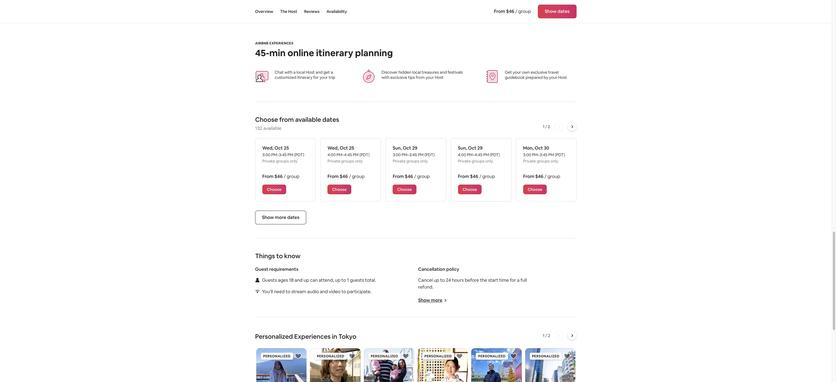 Task type: locate. For each thing, give the bounding box(es) containing it.
pm–3:45 inside 'mon, oct 30 3:00 pm–3:45 pm (pdt) private groups only'
[[532, 152, 548, 158]]

29 inside "sun, oct 29 4:00 pm–4:45 pm (pdt) private groups only"
[[477, 145, 483, 151]]

from down report this experience button
[[494, 8, 505, 14]]

in
[[332, 333, 337, 341]]

1 horizontal spatial 3:00
[[393, 152, 401, 158]]

groups for sun, oct 29 3:00 pm–3:45 pm (pdt) private groups only
[[406, 159, 419, 164]]

experiences inside the airbnb experiences 45-min online itinerary planning
[[269, 41, 293, 46]]

pm inside 'mon, oct 30 3:00 pm–3:45 pm (pdt) private groups only'
[[548, 152, 554, 158]]

0 horizontal spatial save this experience image
[[349, 353, 356, 360]]

2 groups from the left
[[341, 159, 354, 164]]

3 oct from the left
[[403, 145, 411, 151]]

1 save this experience image from the left
[[295, 353, 302, 360]]

mon,
[[523, 145, 534, 151]]

from down "sun, oct 29 4:00 pm–4:45 pm (pdt) private groups only"
[[458, 174, 469, 180]]

min
[[269, 47, 286, 59]]

0 vertical spatial from
[[416, 75, 425, 80]]

private inside "sun, oct 29 4:00 pm–4:45 pm (pdt) private groups only"
[[458, 159, 471, 164]]

1 29 from the left
[[412, 145, 418, 151]]

1 4:00 from the left
[[328, 152, 336, 158]]

can
[[310, 278, 318, 284]]

2 horizontal spatial 3:00
[[523, 152, 531, 158]]

full
[[521, 278, 527, 284]]

the host
[[280, 9, 297, 14]]

0 horizontal spatial exclusive
[[391, 75, 407, 80]]

3 pm from the left
[[418, 152, 424, 158]]

refund.
[[418, 284, 433, 291]]

(pdt) for wed, oct 25 3:00 pm–3:45 pm (pdt) private groups only
[[294, 152, 304, 158]]

choose
[[255, 116, 278, 124]]

groups inside wed, oct 25 4:00 pm–4:45 pm (pdt) private groups only
[[341, 159, 354, 164]]

experiences left "in"
[[294, 333, 331, 341]]

0 horizontal spatial from
[[279, 116, 294, 124]]

1 pm–4:45 from the left
[[337, 152, 352, 158]]

1 only from the left
[[290, 159, 298, 164]]

group down sun, oct 29 3:00 pm–3:45 pm (pdt) private groups only at the top of the page
[[417, 174, 430, 180]]

1 horizontal spatial sun,
[[458, 145, 467, 151]]

0 vertical spatial host
[[288, 9, 297, 14]]

2 only from the left
[[355, 159, 363, 164]]

1 wed, from the left
[[262, 145, 274, 151]]

know
[[284, 252, 301, 260]]

29
[[412, 145, 418, 151], [477, 145, 483, 151]]

from down wed, oct 25 3:00 pm–3:45 pm (pdt) private groups only
[[262, 174, 274, 180]]

only for sun, oct 29 4:00 pm–4:45 pm (pdt) private groups only
[[486, 159, 493, 164]]

3:00
[[262, 152, 270, 158], [393, 152, 401, 158], [523, 152, 531, 158]]

2 vertical spatial dates
[[287, 215, 299, 221]]

oct for wed, oct 25 4:00 pm–4:45 pm (pdt) private groups only
[[340, 145, 348, 151]]

local right customized
[[297, 70, 305, 75]]

0 vertical spatial itinerary
[[316, 47, 353, 59]]

from $46 / group down wed, oct 25 4:00 pm–4:45 pm (pdt) private groups only
[[328, 174, 365, 180]]

show for show dates
[[545, 8, 557, 14]]

from inside choose from available dates 132 available
[[279, 116, 294, 124]]

25 inside wed, oct 25 4:00 pm–4:45 pm (pdt) private groups only
[[349, 145, 354, 151]]

4:00 for sun,
[[458, 152, 466, 158]]

to left 24
[[440, 278, 445, 284]]

only inside 'mon, oct 30 3:00 pm–3:45 pm (pdt) private groups only'
[[551, 159, 558, 164]]

3 pm–3:45 from the left
[[532, 152, 548, 158]]

1 1 / 2 from the top
[[543, 124, 550, 129]]

4 groups from the left
[[472, 159, 485, 164]]

3 groups from the left
[[406, 159, 419, 164]]

0 horizontal spatial your host
[[426, 75, 444, 80]]

the host button
[[280, 0, 297, 23]]

pm inside sun, oct 29 3:00 pm–3:45 pm (pdt) private groups only
[[418, 152, 424, 158]]

1 vertical spatial 1 / 2
[[543, 334, 550, 339]]

pm–3:45
[[271, 152, 287, 158], [402, 152, 417, 158], [532, 152, 548, 158]]

$46 down "sun, oct 29 4:00 pm–4:45 pm (pdt) private groups only"
[[470, 174, 478, 180]]

25 inside wed, oct 25 3:00 pm–3:45 pm (pdt) private groups only
[[284, 145, 289, 151]]

pm inside "sun, oct 29 4:00 pm–4:45 pm (pdt) private groups only"
[[483, 152, 489, 158]]

discover
[[382, 70, 398, 75]]

5 (pdt) from the left
[[555, 152, 565, 158]]

from $46 / group down wed, oct 25 3:00 pm–3:45 pm (pdt) private groups only
[[262, 174, 299, 180]]

1 pm from the left
[[288, 152, 293, 158]]

groups for wed, oct 25 3:00 pm–3:45 pm (pdt) private groups only
[[276, 159, 289, 164]]

0 horizontal spatial a
[[293, 70, 296, 75]]

from $46 / group for sun, oct 29 4:00 pm–4:45 pm (pdt) private groups only
[[458, 174, 495, 180]]

up right the cancel
[[434, 278, 439, 284]]

from for sun, oct 29 3:00 pm–3:45 pm (pdt) private groups only
[[393, 174, 404, 180]]

25
[[284, 145, 289, 151], [349, 145, 354, 151]]

2 horizontal spatial save this experience image
[[510, 353, 517, 360]]

1 / 2
[[543, 124, 550, 129], [543, 334, 550, 339]]

sun, oct 29 3:00 pm–3:45 pm (pdt) private groups only
[[393, 145, 435, 164]]

group down 'mon, oct 30 3:00 pm–3:45 pm (pdt) private groups only'
[[548, 174, 560, 180]]

participate.
[[347, 289, 372, 295]]

1 horizontal spatial available
[[295, 116, 321, 124]]

2 oct from the left
[[340, 145, 348, 151]]

only for mon, oct 30 3:00 pm–3:45 pm (pdt) private groups only
[[551, 159, 558, 164]]

more
[[275, 215, 286, 221], [431, 298, 442, 304]]

3:00 inside 'mon, oct 30 3:00 pm–3:45 pm (pdt) private groups only'
[[523, 152, 531, 158]]

2 25 from the left
[[349, 145, 354, 151]]

0 horizontal spatial local
[[297, 70, 305, 75]]

1 horizontal spatial exclusive
[[531, 70, 548, 75]]

(pdt) inside sun, oct 29 3:00 pm–3:45 pm (pdt) private groups only
[[425, 152, 435, 158]]

1 horizontal spatial host
[[306, 70, 315, 75]]

1
[[543, 124, 545, 129], [347, 278, 349, 284], [543, 334, 545, 339]]

groups inside wed, oct 25 3:00 pm–3:45 pm (pdt) private groups only
[[276, 159, 289, 164]]

from down wed, oct 25 4:00 pm–4:45 pm (pdt) private groups only
[[328, 174, 339, 180]]

cancel
[[418, 278, 433, 284]]

show for show more dates
[[262, 215, 274, 221]]

4:00
[[328, 152, 336, 158], [458, 152, 466, 158]]

3 up from the left
[[434, 278, 439, 284]]

host left get
[[306, 70, 315, 75]]

and
[[316, 70, 323, 75], [440, 70, 447, 75], [295, 278, 303, 284], [320, 289, 328, 295]]

1 horizontal spatial experiences
[[294, 333, 331, 341]]

travel
[[548, 70, 559, 75]]

groups for mon, oct 30 3:00 pm–3:45 pm (pdt) private groups only
[[537, 159, 550, 164]]

1 (pdt) from the left
[[294, 152, 304, 158]]

18
[[289, 278, 294, 284]]

from $46 / group
[[494, 8, 531, 14], [262, 174, 299, 180], [328, 174, 365, 180], [393, 174, 430, 180], [458, 174, 495, 180], [523, 174, 560, 180]]

0 vertical spatial experiences
[[269, 41, 293, 46]]

only inside wed, oct 25 4:00 pm–4:45 pm (pdt) private groups only
[[355, 159, 363, 164]]

overview
[[255, 9, 273, 14]]

2 vertical spatial 1
[[543, 334, 545, 339]]

1 vertical spatial show
[[262, 215, 274, 221]]

group down "sun, oct 29 4:00 pm–4:45 pm (pdt) private groups only"
[[482, 174, 495, 180]]

1 horizontal spatial your host
[[549, 75, 567, 80]]

2 vertical spatial show
[[418, 298, 430, 304]]

guest
[[255, 267, 268, 273]]

available
[[295, 116, 321, 124], [263, 125, 282, 131]]

2 (pdt) from the left
[[360, 152, 370, 158]]

(pdt) inside "sun, oct 29 4:00 pm–4:45 pm (pdt) private groups only"
[[490, 152, 500, 158]]

exclusive right the own
[[531, 70, 548, 75]]

from
[[494, 8, 505, 14], [262, 174, 274, 180], [328, 174, 339, 180], [393, 174, 404, 180], [458, 174, 469, 180], [523, 174, 534, 180]]

(pdt) inside wed, oct 25 3:00 pm–3:45 pm (pdt) private groups only
[[294, 152, 304, 158]]

1 vertical spatial experiences
[[294, 333, 331, 341]]

groups inside sun, oct 29 3:00 pm–3:45 pm (pdt) private groups only
[[406, 159, 419, 164]]

for inside cancel up to 24 hours before the start time for a full refund.
[[510, 278, 516, 284]]

2 horizontal spatial dates
[[558, 8, 570, 14]]

pm–4:45
[[337, 152, 352, 158], [467, 152, 483, 158]]

2 3:00 from the left
[[393, 152, 401, 158]]

reviews
[[304, 9, 320, 14]]

and left festivals
[[440, 70, 447, 75]]

2 horizontal spatial up
[[434, 278, 439, 284]]

3:00 for sun,
[[393, 152, 401, 158]]

private inside 'mon, oct 30 3:00 pm–3:45 pm (pdt) private groups only'
[[523, 159, 536, 164]]

1 vertical spatial 2
[[548, 334, 550, 339]]

$46 down 'mon, oct 30 3:00 pm–3:45 pm (pdt) private groups only'
[[535, 174, 544, 180]]

2 horizontal spatial pm–3:45
[[532, 152, 548, 158]]

1 sun, from the left
[[393, 145, 402, 151]]

1 horizontal spatial for
[[510, 278, 516, 284]]

0 vertical spatial 1
[[543, 124, 545, 129]]

from down 'mon, oct 30 3:00 pm–3:45 pm (pdt) private groups only'
[[523, 174, 534, 180]]

2
[[548, 124, 550, 129], [548, 334, 550, 339]]

by
[[544, 75, 548, 80]]

3:00 for mon,
[[523, 152, 531, 158]]

experiences
[[269, 41, 293, 46], [294, 333, 331, 341]]

itinerary
[[316, 47, 353, 59], [297, 75, 313, 80]]

dates inside "link"
[[558, 8, 570, 14]]

1 horizontal spatial up
[[335, 278, 341, 284]]

(pdt)
[[294, 152, 304, 158], [360, 152, 370, 158], [425, 152, 435, 158], [490, 152, 500, 158], [555, 152, 565, 158]]

$46 down wed, oct 25 3:00 pm–3:45 pm (pdt) private groups only
[[275, 174, 283, 180]]

your host inside discover hidden local treasures and festivals with exclusive tips from your host
[[426, 75, 444, 80]]

1 vertical spatial available
[[263, 125, 282, 131]]

with inside discover hidden local treasures and festivals with exclusive tips from your host
[[382, 75, 390, 80]]

2 save this experience image from the left
[[456, 353, 463, 360]]

1 up from the left
[[304, 278, 309, 284]]

2 4:00 from the left
[[458, 152, 466, 158]]

festivals
[[448, 70, 463, 75]]

exclusive inside discover hidden local treasures and festivals with exclusive tips from your host
[[391, 75, 407, 80]]

0 horizontal spatial dates
[[287, 215, 299, 221]]

your host right by
[[549, 75, 567, 80]]

pm–4:45 inside wed, oct 25 4:00 pm–4:45 pm (pdt) private groups only
[[337, 152, 352, 158]]

1 vertical spatial from
[[279, 116, 294, 124]]

and inside chat with a local host and get a customized itinerary for your trip
[[316, 70, 323, 75]]

1 vertical spatial more
[[431, 298, 442, 304]]

0 horizontal spatial more
[[275, 215, 286, 221]]

tokyo
[[339, 333, 356, 341]]

to right video
[[342, 289, 346, 295]]

1 horizontal spatial from
[[416, 75, 425, 80]]

a left full
[[517, 278, 520, 284]]

show for show more
[[418, 298, 430, 304]]

more for show more dates
[[275, 215, 286, 221]]

0 horizontal spatial show
[[262, 215, 274, 221]]

0 horizontal spatial pm–4:45
[[337, 152, 352, 158]]

dates inside choose from available dates 132 available
[[323, 116, 339, 124]]

to inside cancel up to 24 hours before the start time for a full refund.
[[440, 278, 445, 284]]

1 pm–3:45 from the left
[[271, 152, 287, 158]]

$46 for wed, oct 25 3:00 pm–3:45 pm (pdt) private groups only
[[275, 174, 283, 180]]

airbnb experiences 45-min online itinerary planning
[[255, 41, 393, 59]]

4 private from the left
[[458, 159, 471, 164]]

with right chat
[[285, 70, 293, 75]]

4 oct from the left
[[468, 145, 476, 151]]

2 private from the left
[[328, 159, 340, 164]]

1 private from the left
[[262, 159, 275, 164]]

0 horizontal spatial experiences
[[269, 41, 293, 46]]

$46
[[506, 8, 514, 14], [275, 174, 283, 180], [340, 174, 348, 180], [405, 174, 413, 180], [470, 174, 478, 180], [535, 174, 544, 180]]

local right hidden
[[412, 70, 421, 75]]

oct inside 'mon, oct 30 3:00 pm–3:45 pm (pdt) private groups only'
[[535, 145, 543, 151]]

group down wed, oct 25 3:00 pm–3:45 pm (pdt) private groups only
[[287, 174, 299, 180]]

host inside "button"
[[288, 9, 297, 14]]

wed, oct 25 4:00 pm–4:45 pm (pdt) private groups only
[[328, 145, 370, 164]]

1 horizontal spatial more
[[431, 298, 442, 304]]

experiences for in
[[294, 333, 331, 341]]

time
[[499, 278, 509, 284]]

(pdt) for mon, oct 30 3:00 pm–3:45 pm (pdt) private groups only
[[555, 152, 565, 158]]

pm for sun, oct 29 3:00 pm–3:45 pm (pdt) private groups only
[[418, 152, 424, 158]]

and left get
[[316, 70, 323, 75]]

1 vertical spatial dates
[[323, 116, 339, 124]]

3:00 inside wed, oct 25 3:00 pm–3:45 pm (pdt) private groups only
[[262, 152, 270, 158]]

1 horizontal spatial save this experience image
[[402, 353, 409, 360]]

0 horizontal spatial 29
[[412, 145, 418, 151]]

with left hidden
[[382, 75, 390, 80]]

planning
[[355, 47, 393, 59]]

30
[[544, 145, 549, 151]]

1 horizontal spatial wed,
[[328, 145, 339, 151]]

1 vertical spatial host
[[306, 70, 315, 75]]

0 vertical spatial 1 / 2
[[543, 124, 550, 129]]

(pdt) inside 'mon, oct 30 3:00 pm–3:45 pm (pdt) private groups only'
[[555, 152, 565, 158]]

oct inside wed, oct 25 3:00 pm–3:45 pm (pdt) private groups only
[[275, 145, 283, 151]]

from $46 / group down sun, oct 29 3:00 pm–3:45 pm (pdt) private groups only at the top of the page
[[393, 174, 430, 180]]

0 horizontal spatial 4:00
[[328, 152, 336, 158]]

itinerary inside chat with a local host and get a customized itinerary for your trip
[[297, 75, 313, 80]]

4 (pdt) from the left
[[490, 152, 500, 158]]

from $46 / group down report
[[494, 8, 531, 14]]

/
[[515, 8, 517, 14], [545, 124, 547, 129], [284, 174, 286, 180], [349, 174, 351, 180], [414, 174, 416, 180], [480, 174, 481, 180], [545, 174, 547, 180], [545, 334, 547, 339]]

29 inside sun, oct 29 3:00 pm–3:45 pm (pdt) private groups only
[[412, 145, 418, 151]]

oct for sun, oct 29 3:00 pm–3:45 pm (pdt) private groups only
[[403, 145, 411, 151]]

oct inside sun, oct 29 3:00 pm–3:45 pm (pdt) private groups only
[[403, 145, 411, 151]]

0 vertical spatial 2
[[548, 124, 550, 129]]

0 vertical spatial for
[[313, 75, 319, 80]]

1 3:00 from the left
[[262, 152, 270, 158]]

from for wed, oct 25 4:00 pm–4:45 pm (pdt) private groups only
[[328, 174, 339, 180]]

0 horizontal spatial for
[[313, 75, 319, 80]]

3 private from the left
[[393, 159, 406, 164]]

a right get
[[331, 70, 333, 75]]

0 horizontal spatial wed,
[[262, 145, 274, 151]]

for left your trip
[[313, 75, 319, 80]]

2 your host from the left
[[549, 75, 567, 80]]

from $46 / group for mon, oct 30 3:00 pm–3:45 pm (pdt) private groups only
[[523, 174, 560, 180]]

2 horizontal spatial show
[[545, 8, 557, 14]]

and right '18'
[[295, 278, 303, 284]]

for
[[313, 75, 319, 80], [510, 278, 516, 284]]

5 oct from the left
[[535, 145, 543, 151]]

itinerary right customized
[[297, 75, 313, 80]]

only
[[290, 159, 298, 164], [355, 159, 363, 164], [420, 159, 428, 164], [486, 159, 493, 164], [551, 159, 558, 164]]

4:00 inside "sun, oct 29 4:00 pm–4:45 pm (pdt) private groups only"
[[458, 152, 466, 158]]

from $46 / group down "sun, oct 29 4:00 pm–4:45 pm (pdt) private groups only"
[[458, 174, 495, 180]]

policy
[[446, 267, 459, 273]]

1 groups from the left
[[276, 159, 289, 164]]

sun, inside sun, oct 29 3:00 pm–3:45 pm (pdt) private groups only
[[393, 145, 402, 151]]

groups
[[276, 159, 289, 164], [341, 159, 354, 164], [406, 159, 419, 164], [472, 159, 485, 164], [537, 159, 550, 164]]

only inside wed, oct 25 3:00 pm–3:45 pm (pdt) private groups only
[[290, 159, 298, 164]]

private for wed, oct 25 3:00 pm–3:45 pm (pdt) private groups only
[[262, 159, 275, 164]]

oct inside "sun, oct 29 4:00 pm–4:45 pm (pdt) private groups only"
[[468, 145, 476, 151]]

group
[[518, 8, 531, 14], [287, 174, 299, 180], [352, 174, 365, 180], [417, 174, 430, 180], [482, 174, 495, 180], [548, 174, 560, 180]]

1 horizontal spatial 4:00
[[458, 152, 466, 158]]

wed, inside wed, oct 25 4:00 pm–4:45 pm (pdt) private groups only
[[328, 145, 339, 151]]

1 vertical spatial itinerary
[[297, 75, 313, 80]]

0 vertical spatial dates
[[558, 8, 570, 14]]

a
[[293, 70, 296, 75], [331, 70, 333, 75], [517, 278, 520, 284]]

private inside wed, oct 25 3:00 pm–3:45 pm (pdt) private groups only
[[262, 159, 275, 164]]

1 horizontal spatial dates
[[323, 116, 339, 124]]

0 horizontal spatial sun,
[[393, 145, 402, 151]]

0 horizontal spatial up
[[304, 278, 309, 284]]

mon, oct 30 3:00 pm–3:45 pm (pdt) private groups only
[[523, 145, 565, 164]]

2 horizontal spatial save this experience image
[[564, 353, 571, 360]]

2 pm–3:45 from the left
[[402, 152, 417, 158]]

2 pm from the left
[[353, 152, 359, 158]]

and left video
[[320, 289, 328, 295]]

guidebook
[[505, 75, 525, 80]]

for right time
[[510, 278, 516, 284]]

availability
[[327, 9, 347, 14]]

save this experience image
[[295, 353, 302, 360], [402, 353, 409, 360], [564, 353, 571, 360]]

1 horizontal spatial pm–4:45
[[467, 152, 483, 158]]

show more
[[418, 298, 442, 304]]

private for sun, oct 29 4:00 pm–4:45 pm (pdt) private groups only
[[458, 159, 471, 164]]

for inside chat with a local host and get a customized itinerary for your trip
[[313, 75, 319, 80]]

$46 down sun, oct 29 3:00 pm–3:45 pm (pdt) private groups only at the top of the page
[[405, 174, 413, 180]]

pm–3:45 inside wed, oct 25 3:00 pm–3:45 pm (pdt) private groups only
[[271, 152, 287, 158]]

up
[[304, 278, 309, 284], [335, 278, 341, 284], [434, 278, 439, 284]]

4 only from the left
[[486, 159, 493, 164]]

pm–3:45 inside sun, oct 29 3:00 pm–3:45 pm (pdt) private groups only
[[402, 152, 417, 158]]

4:00 for wed,
[[328, 152, 336, 158]]

from $46 / group down 'mon, oct 30 3:00 pm–3:45 pm (pdt) private groups only'
[[523, 174, 560, 180]]

0 horizontal spatial itinerary
[[297, 75, 313, 80]]

3:00 inside sun, oct 29 3:00 pm–3:45 pm (pdt) private groups only
[[393, 152, 401, 158]]

your host inside get your own exclusive travel guidebook prepared by your host
[[549, 75, 567, 80]]

4 pm from the left
[[483, 152, 489, 158]]

overview button
[[255, 0, 273, 23]]

5 pm from the left
[[548, 152, 554, 158]]

0 vertical spatial show
[[545, 8, 557, 14]]

show
[[545, 8, 557, 14], [262, 215, 274, 221], [418, 298, 430, 304]]

1 horizontal spatial with
[[382, 75, 390, 80]]

show more dates
[[262, 215, 299, 221]]

up left can
[[304, 278, 309, 284]]

host
[[288, 9, 297, 14], [306, 70, 315, 75]]

personalized experiences in tokyo
[[255, 333, 356, 341]]

2 sun, from the left
[[458, 145, 467, 151]]

from right the "tips" at the top
[[416, 75, 425, 80]]

to left guests
[[342, 278, 346, 284]]

1 horizontal spatial a
[[331, 70, 333, 75]]

pm–3:45 for 29
[[402, 152, 417, 158]]

1 horizontal spatial show
[[418, 298, 430, 304]]

get your own exclusive travel guidebook prepared by your host
[[505, 70, 567, 80]]

experiences for 45-
[[269, 41, 293, 46]]

1 horizontal spatial itinerary
[[316, 47, 353, 59]]

1 vertical spatial for
[[510, 278, 516, 284]]

2 29 from the left
[[477, 145, 483, 151]]

from right choose
[[279, 116, 294, 124]]

2 pm–4:45 from the left
[[467, 152, 483, 158]]

from down sun, oct 29 3:00 pm–3:45 pm (pdt) private groups only at the top of the page
[[393, 174, 404, 180]]

1 25 from the left
[[284, 145, 289, 151]]

get
[[505, 70, 512, 75]]

groups inside 'mon, oct 30 3:00 pm–3:45 pm (pdt) private groups only'
[[537, 159, 550, 164]]

1 horizontal spatial pm–3:45
[[402, 152, 417, 158]]

pm inside wed, oct 25 3:00 pm–3:45 pm (pdt) private groups only
[[288, 152, 293, 158]]

before
[[465, 278, 479, 284]]

5 private from the left
[[523, 159, 536, 164]]

pm
[[288, 152, 293, 158], [353, 152, 359, 158], [418, 152, 424, 158], [483, 152, 489, 158], [548, 152, 554, 158]]

your host left festivals
[[426, 75, 444, 80]]

3 (pdt) from the left
[[425, 152, 435, 158]]

groups inside "sun, oct 29 4:00 pm–4:45 pm (pdt) private groups only"
[[472, 159, 485, 164]]

itinerary up get
[[316, 47, 353, 59]]

save this experience image
[[349, 353, 356, 360], [456, 353, 463, 360], [510, 353, 517, 360]]

oct inside wed, oct 25 4:00 pm–4:45 pm (pdt) private groups only
[[340, 145, 348, 151]]

3 3:00 from the left
[[523, 152, 531, 158]]

0 horizontal spatial host
[[288, 9, 297, 14]]

itinerary inside the airbnb experiences 45-min online itinerary planning
[[316, 47, 353, 59]]

wed, inside wed, oct 25 3:00 pm–3:45 pm (pdt) private groups only
[[262, 145, 274, 151]]

3 only from the left
[[420, 159, 428, 164]]

stream
[[291, 289, 306, 295]]

private inside wed, oct 25 4:00 pm–4:45 pm (pdt) private groups only
[[328, 159, 340, 164]]

0 horizontal spatial save this experience image
[[295, 353, 302, 360]]

1 local from the left
[[297, 70, 305, 75]]

show inside "link"
[[545, 8, 557, 14]]

only inside "sun, oct 29 4:00 pm–4:45 pm (pdt) private groups only"
[[486, 159, 493, 164]]

pm–4:45 inside "sun, oct 29 4:00 pm–4:45 pm (pdt) private groups only"
[[467, 152, 483, 158]]

from
[[416, 75, 425, 80], [279, 116, 294, 124]]

exclusive left the "tips" at the top
[[391, 75, 407, 80]]

0 horizontal spatial 25
[[284, 145, 289, 151]]

3:00 for wed,
[[262, 152, 270, 158]]

experiences up min
[[269, 41, 293, 46]]

wed, for wed, oct 25 4:00 pm–4:45 pm (pdt) private groups only
[[328, 145, 339, 151]]

$46 down wed, oct 25 4:00 pm–4:45 pm (pdt) private groups only
[[340, 174, 348, 180]]

group down wed, oct 25 4:00 pm–4:45 pm (pdt) private groups only
[[352, 174, 365, 180]]

0 horizontal spatial with
[[285, 70, 293, 75]]

up right attend,
[[335, 278, 341, 284]]

host right the on the top left of the page
[[288, 9, 297, 14]]

sun, for sun, oct 29 4:00 pm–4:45 pm (pdt) private groups only
[[458, 145, 467, 151]]

group for sun, oct 29 3:00 pm–3:45 pm (pdt) private groups only
[[417, 174, 430, 180]]

1 horizontal spatial save this experience image
[[456, 353, 463, 360]]

get
[[324, 70, 330, 75]]

with
[[285, 70, 293, 75], [382, 75, 390, 80]]

2 wed, from the left
[[328, 145, 339, 151]]

0 vertical spatial more
[[275, 215, 286, 221]]

0 horizontal spatial pm–3:45
[[271, 152, 287, 158]]

sun, for sun, oct 29 3:00 pm–3:45 pm (pdt) private groups only
[[393, 145, 402, 151]]

you'll need to stream audio and video to participate.
[[262, 289, 372, 295]]

(pdt) inside wed, oct 25 4:00 pm–4:45 pm (pdt) private groups only
[[360, 152, 370, 158]]

pm for mon, oct 30 3:00 pm–3:45 pm (pdt) private groups only
[[548, 152, 554, 158]]

only inside sun, oct 29 3:00 pm–3:45 pm (pdt) private groups only
[[420, 159, 428, 164]]

2 horizontal spatial a
[[517, 278, 520, 284]]

private inside sun, oct 29 3:00 pm–3:45 pm (pdt) private groups only
[[393, 159, 406, 164]]

5 only from the left
[[551, 159, 558, 164]]

to
[[276, 252, 283, 260], [342, 278, 346, 284], [440, 278, 445, 284], [286, 289, 290, 295], [342, 289, 346, 295]]

1 horizontal spatial 25
[[349, 145, 354, 151]]

2 local from the left
[[412, 70, 421, 75]]

oct for sun, oct 29 4:00 pm–4:45 pm (pdt) private groups only
[[468, 145, 476, 151]]

$46 for sun, oct 29 4:00 pm–4:45 pm (pdt) private groups only
[[470, 174, 478, 180]]

pm inside wed, oct 25 4:00 pm–4:45 pm (pdt) private groups only
[[353, 152, 359, 158]]

1 oct from the left
[[275, 145, 283, 151]]

0 horizontal spatial 3:00
[[262, 152, 270, 158]]

1 horizontal spatial local
[[412, 70, 421, 75]]

pm for wed, oct 25 4:00 pm–4:45 pm (pdt) private groups only
[[353, 152, 359, 158]]

1 your host from the left
[[426, 75, 444, 80]]

5 groups from the left
[[537, 159, 550, 164]]

4:00 inside wed, oct 25 4:00 pm–4:45 pm (pdt) private groups only
[[328, 152, 336, 158]]

a right chat
[[293, 70, 296, 75]]

sun, inside "sun, oct 29 4:00 pm–4:45 pm (pdt) private groups only"
[[458, 145, 467, 151]]

1 horizontal spatial 29
[[477, 145, 483, 151]]



Task type: describe. For each thing, give the bounding box(es) containing it.
$46 for wed, oct 25 4:00 pm–4:45 pm (pdt) private groups only
[[340, 174, 348, 180]]

group for mon, oct 30 3:00 pm–3:45 pm (pdt) private groups only
[[548, 174, 560, 180]]

start
[[488, 278, 498, 284]]

up inside cancel up to 24 hours before the start time for a full refund.
[[434, 278, 439, 284]]

(pdt) for sun, oct 29 3:00 pm–3:45 pm (pdt) private groups only
[[425, 152, 435, 158]]

your trip
[[320, 75, 335, 80]]

exclusive inside get your own exclusive travel guidebook prepared by your host
[[531, 70, 548, 75]]

1 save this experience image from the left
[[349, 353, 356, 360]]

chat with a local host and get a customized itinerary for your trip
[[275, 70, 335, 80]]

hours
[[452, 278, 464, 284]]

the
[[280, 9, 287, 14]]

only for wed, oct 25 3:00 pm–3:45 pm (pdt) private groups only
[[290, 159, 298, 164]]

report this experience
[[506, 2, 549, 7]]

with inside chat with a local host and get a customized itinerary for your trip
[[285, 70, 293, 75]]

group for wed, oct 25 4:00 pm–4:45 pm (pdt) private groups only
[[352, 174, 365, 180]]

3 save this experience image from the left
[[510, 353, 517, 360]]

0 horizontal spatial available
[[263, 125, 282, 131]]

a inside cancel up to 24 hours before the start time for a full refund.
[[517, 278, 520, 284]]

24
[[446, 278, 451, 284]]

host inside chat with a local host and get a customized itinerary for your trip
[[306, 70, 315, 75]]

personalized
[[255, 333, 293, 341]]

audio
[[307, 289, 319, 295]]

treasures
[[422, 70, 439, 75]]

25 for wed, oct 25 3:00 pm–3:45 pm (pdt) private groups only
[[284, 145, 289, 151]]

pm for wed, oct 25 3:00 pm–3:45 pm (pdt) private groups only
[[288, 152, 293, 158]]

prepared
[[526, 75, 543, 80]]

0 vertical spatial available
[[295, 116, 321, 124]]

airbnb
[[255, 41, 269, 46]]

choose from available dates 132 available
[[255, 116, 339, 131]]

more for show more
[[431, 298, 442, 304]]

2 2 from the top
[[548, 334, 550, 339]]

things
[[255, 252, 275, 260]]

cancellation
[[418, 267, 445, 273]]

cancellation policy
[[418, 267, 459, 273]]

private for sun, oct 29 3:00 pm–3:45 pm (pdt) private groups only
[[393, 159, 406, 164]]

availability button
[[327, 0, 347, 23]]

29 for sun, oct 29 3:00 pm–3:45 pm (pdt) private groups only
[[412, 145, 418, 151]]

pm–4:45 for 29
[[467, 152, 483, 158]]

group for wed, oct 25 3:00 pm–3:45 pm (pdt) private groups only
[[287, 174, 299, 180]]

2 up from the left
[[335, 278, 341, 284]]

wed, for wed, oct 25 3:00 pm–3:45 pm (pdt) private groups only
[[262, 145, 274, 151]]

report
[[506, 2, 519, 7]]

guests
[[262, 278, 277, 284]]

discover hidden local treasures and festivals with exclusive tips from your host
[[382, 70, 463, 80]]

show dates
[[545, 8, 570, 14]]

2 save this experience image from the left
[[402, 353, 409, 360]]

to right need
[[286, 289, 290, 295]]

1 2 from the top
[[548, 124, 550, 129]]

2 1 / 2 from the top
[[543, 334, 550, 339]]

your
[[513, 70, 521, 75]]

oct for mon, oct 30 3:00 pm–3:45 pm (pdt) private groups only
[[535, 145, 543, 151]]

from for sun, oct 29 4:00 pm–4:45 pm (pdt) private groups only
[[458, 174, 469, 180]]

show dates link
[[538, 5, 577, 18]]

ages
[[278, 278, 288, 284]]

requirements
[[269, 267, 298, 273]]

(pdt) for sun, oct 29 4:00 pm–4:45 pm (pdt) private groups only
[[490, 152, 500, 158]]

local inside chat with a local host and get a customized itinerary for your trip
[[297, 70, 305, 75]]

need
[[274, 289, 285, 295]]

guest requirements
[[255, 267, 298, 273]]

guests
[[350, 278, 364, 284]]

132
[[255, 125, 262, 131]]

private for mon, oct 30 3:00 pm–3:45 pm (pdt) private groups only
[[523, 159, 536, 164]]

from $46 / group for wed, oct 25 4:00 pm–4:45 pm (pdt) private groups only
[[328, 174, 365, 180]]

attend,
[[319, 278, 334, 284]]

$46 for mon, oct 30 3:00 pm–3:45 pm (pdt) private groups only
[[535, 174, 544, 180]]

this
[[520, 2, 527, 7]]

from for mon, oct 30 3:00 pm–3:45 pm (pdt) private groups only
[[523, 174, 534, 180]]

cancel up to 24 hours before the start time for a full refund.
[[418, 278, 527, 291]]

45-
[[255, 47, 269, 59]]

total.
[[365, 278, 376, 284]]

oct for wed, oct 25 3:00 pm–3:45 pm (pdt) private groups only
[[275, 145, 283, 151]]

online
[[288, 47, 314, 59]]

pm–4:45 for 25
[[337, 152, 352, 158]]

from $46 / group for sun, oct 29 3:00 pm–3:45 pm (pdt) private groups only
[[393, 174, 430, 180]]

hidden
[[399, 70, 411, 75]]

private for wed, oct 25 4:00 pm–4:45 pm (pdt) private groups only
[[328, 159, 340, 164]]

groups for wed, oct 25 4:00 pm–4:45 pm (pdt) private groups only
[[341, 159, 354, 164]]

to left know
[[276, 252, 283, 260]]

only for sun, oct 29 3:00 pm–3:45 pm (pdt) private groups only
[[420, 159, 428, 164]]

$46 down report
[[506, 8, 514, 14]]

show more link
[[418, 298, 447, 304]]

the
[[480, 278, 487, 284]]

reviews button
[[304, 0, 320, 23]]

customized
[[275, 75, 296, 80]]

show more dates link
[[255, 211, 306, 225]]

things to know
[[255, 252, 301, 260]]

you'll
[[262, 289, 273, 295]]

pm–3:45 for 30
[[532, 152, 548, 158]]

only for wed, oct 25 4:00 pm–4:45 pm (pdt) private groups only
[[355, 159, 363, 164]]

from inside discover hidden local treasures and festivals with exclusive tips from your host
[[416, 75, 425, 80]]

chat
[[275, 70, 284, 75]]

from for wed, oct 25 3:00 pm–3:45 pm (pdt) private groups only
[[262, 174, 274, 180]]

wed, oct 25 3:00 pm–3:45 pm (pdt) private groups only
[[262, 145, 304, 164]]

group for sun, oct 29 4:00 pm–4:45 pm (pdt) private groups only
[[482, 174, 495, 180]]

guests ages 18 and up can attend, up to 1 guests total.
[[262, 278, 376, 284]]

pm–3:45 for 25
[[271, 152, 287, 158]]

group down this
[[518, 8, 531, 14]]

tips
[[408, 75, 415, 80]]

local inside discover hidden local treasures and festivals with exclusive tips from your host
[[412, 70, 421, 75]]

25 for wed, oct 25 4:00 pm–4:45 pm (pdt) private groups only
[[349, 145, 354, 151]]

report this experience button
[[497, 2, 549, 7]]

experience
[[528, 2, 549, 7]]

pm for sun, oct 29 4:00 pm–4:45 pm (pdt) private groups only
[[483, 152, 489, 158]]

video
[[329, 289, 341, 295]]

$46 for sun, oct 29 3:00 pm–3:45 pm (pdt) private groups only
[[405, 174, 413, 180]]

1 vertical spatial 1
[[347, 278, 349, 284]]

(pdt) for wed, oct 25 4:00 pm–4:45 pm (pdt) private groups only
[[360, 152, 370, 158]]

own
[[522, 70, 530, 75]]

3 save this experience image from the left
[[564, 353, 571, 360]]

from $46 / group for wed, oct 25 3:00 pm–3:45 pm (pdt) private groups only
[[262, 174, 299, 180]]

29 for sun, oct 29 4:00 pm–4:45 pm (pdt) private groups only
[[477, 145, 483, 151]]

sun, oct 29 4:00 pm–4:45 pm (pdt) private groups only
[[458, 145, 500, 164]]

groups for sun, oct 29 4:00 pm–4:45 pm (pdt) private groups only
[[472, 159, 485, 164]]

and inside discover hidden local treasures and festivals with exclusive tips from your host
[[440, 70, 447, 75]]



Task type: vqa. For each thing, say whether or not it's contained in the screenshot.
Sun, related to Sun, Oct 29 4:00 PM–4:45 PM (PDT) Private groups only
yes



